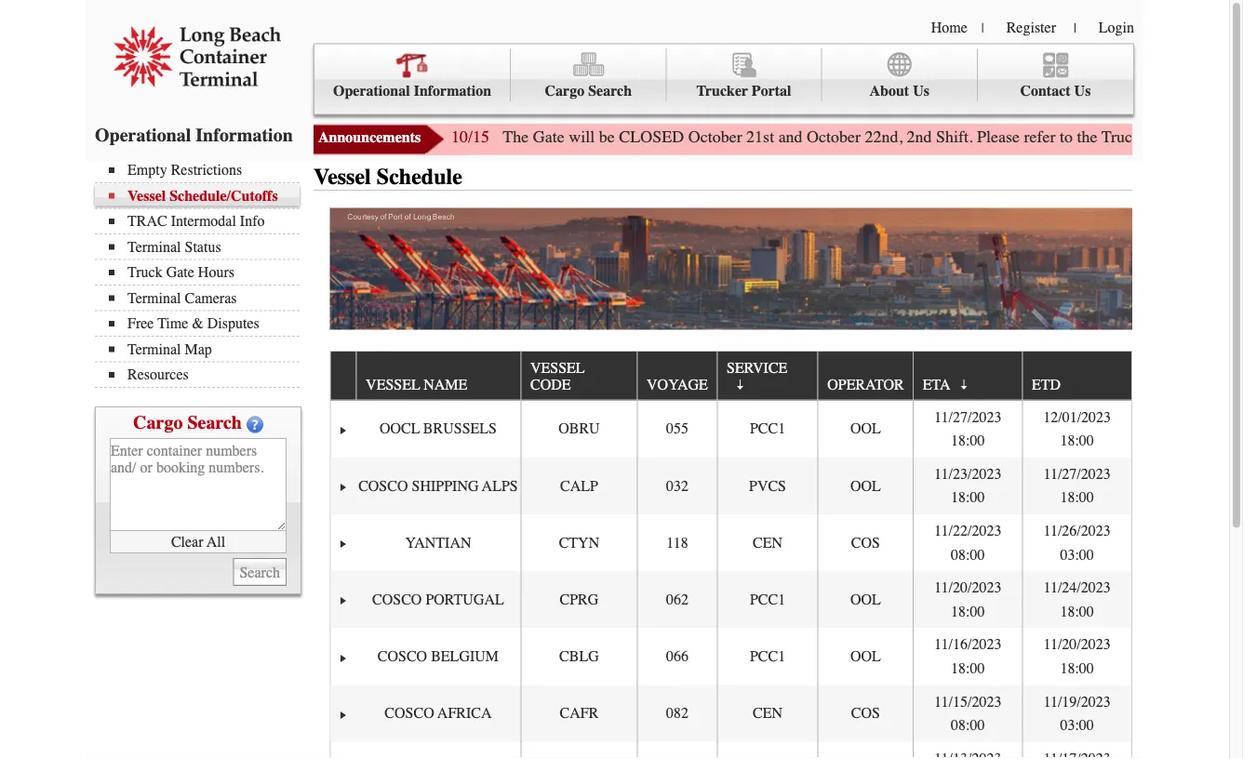 Task type: describe. For each thing, give the bounding box(es) containing it.
pcc1 for 062
[[750, 591, 786, 609]]

055
[[666, 420, 689, 438]]

11/24/2023
[[1044, 579, 1111, 597]]

search inside menu bar
[[589, 82, 632, 100]]

info
[[240, 213, 265, 230]]

voyage
[[647, 377, 708, 394]]

2nd
[[907, 128, 932, 147]]

row containing 11/15/2023 08:00
[[331, 685, 1132, 742]]

18:00 up 11/19/2023
[[1061, 660, 1095, 677]]

12/01/2023 18:00 cell
[[1022, 401, 1132, 458]]

1 terminal from the top
[[128, 238, 181, 256]]

11/19/2023 03:00
[[1044, 693, 1111, 734]]

calp
[[560, 477, 598, 495]]

12/01/2023 18:00
[[1044, 409, 1112, 450]]

free
[[128, 315, 154, 332]]

pvcs
[[749, 477, 787, 495]]

home link
[[932, 19, 968, 36]]

21st
[[747, 128, 775, 147]]

11/15/2023 08:00 cell
[[913, 685, 1022, 742]]

0 vertical spatial truck
[[1102, 128, 1141, 147]]

terminal cameras link
[[109, 290, 300, 307]]

vessel code link
[[531, 352, 585, 400]]

etd
[[1032, 377, 1061, 394]]

08:00 for 11/22/2023 08:00
[[951, 546, 985, 564]]

clear all button
[[110, 532, 287, 554]]

status
[[185, 238, 221, 256]]

shift.
[[937, 128, 973, 147]]

1 vertical spatial 11/20/2023
[[1044, 636, 1111, 654]]

empty
[[128, 162, 167, 179]]

portal
[[752, 82, 792, 100]]

vessel name link
[[366, 369, 477, 400]]

Enter container numbers and/ or booking numbers.  text field
[[110, 438, 287, 532]]

10/15 the gate will be closed october 21st and october 22nd, 2nd shift. please refer to the truck gate hours we
[[451, 128, 1244, 147]]

11/26/2023 03:00
[[1044, 522, 1111, 564]]

operator link
[[828, 369, 913, 400]]

vessel inside empty restrictions vessel schedule/cutoffs trac intermodal info terminal status truck gate hours terminal cameras free time & disputes terminal map resources
[[128, 187, 166, 204]]

11/24/2023 18:00 cell
[[1022, 572, 1132, 628]]

2 terminal from the top
[[128, 290, 181, 307]]

resources link
[[109, 366, 300, 384]]

cblg
[[560, 648, 599, 666]]

portugal
[[426, 591, 504, 609]]

11/20/2023 18:00 cell up 11/16/2023
[[913, 572, 1022, 628]]

row containing 11/16/2023 18:00
[[331, 628, 1132, 685]]

1 october from the left
[[689, 128, 743, 147]]

row containing 11/23/2023 18:00
[[331, 458, 1132, 515]]

11/27/2023 18:00 for "11/27/2023 18:00" cell on top of 11/23/2023
[[935, 409, 1002, 450]]

clear all
[[171, 534, 225, 551]]

schedule
[[377, 164, 462, 190]]

ool for 11/23/2023
[[851, 477, 881, 495]]

intermodal
[[171, 213, 236, 230]]

oocl brussels cell
[[356, 401, 521, 458]]

pcc1 for 066
[[750, 648, 786, 666]]

055 cell
[[637, 401, 717, 458]]

cameras
[[185, 290, 237, 307]]

6 cell from the left
[[913, 742, 1022, 759]]

trac
[[128, 213, 167, 230]]

062
[[666, 591, 689, 609]]

11/27/2023 18:00 cell up 11/26/2023
[[1022, 458, 1132, 515]]

us for contact us
[[1075, 82, 1091, 100]]

yantian
[[405, 534, 471, 552]]

login
[[1099, 19, 1135, 36]]

obru
[[559, 420, 600, 438]]

will
[[569, 128, 595, 147]]

cosco for cosco africa
[[385, 705, 434, 722]]

18:00 for "11/27/2023 18:00" cell on top of 11/23/2023
[[951, 432, 985, 450]]

11/23/2023 18:00
[[935, 466, 1002, 507]]

18:00 for 11/23/2023 18:00 cell
[[951, 489, 985, 507]]

about us
[[870, 82, 930, 100]]

gate inside empty restrictions vessel schedule/cutoffs trac intermodal info terminal status truck gate hours terminal cameras free time & disputes terminal map resources
[[166, 264, 194, 281]]

time
[[158, 315, 188, 332]]

pcc1 cell for 062
[[717, 572, 818, 628]]

name
[[424, 377, 468, 394]]

03:00 for 11/26/2023 03:00
[[1061, 546, 1095, 564]]

the
[[503, 128, 529, 147]]

operational inside operational information link
[[333, 82, 410, 100]]

cafr cell
[[521, 685, 637, 742]]

11/23/2023
[[935, 466, 1002, 483]]

ool cell for 11/23/2023
[[818, 458, 913, 515]]

12/01/2023
[[1044, 409, 1112, 426]]

register link
[[1007, 19, 1057, 36]]

pvcs cell
[[717, 458, 818, 515]]

cosco africa cell
[[356, 685, 521, 742]]

cen for 118
[[753, 534, 783, 552]]

row containing vessel code
[[331, 352, 1132, 401]]

and
[[779, 128, 803, 147]]

cos cell for 11/22/2023
[[818, 515, 913, 572]]

082 cell
[[637, 685, 717, 742]]

trucker portal link
[[667, 49, 823, 101]]

ool cell for 11/20/2023
[[818, 572, 913, 628]]

032
[[666, 477, 689, 495]]

closed
[[619, 128, 684, 147]]

8 row from the top
[[331, 742, 1132, 759]]

tree grid containing vessel code
[[331, 352, 1132, 759]]

&
[[192, 315, 204, 332]]

3 cell from the left
[[637, 742, 717, 759]]

11/22/2023 08:00
[[935, 522, 1002, 564]]

we
[[1227, 128, 1244, 147]]

shipping
[[412, 477, 479, 495]]

11/24/2023 18:00
[[1044, 579, 1111, 620]]

03:00 for 11/19/2023 03:00
[[1061, 717, 1095, 734]]

11/15/2023
[[935, 693, 1002, 711]]

service link
[[727, 352, 788, 400]]

oocl brussels
[[380, 420, 497, 438]]

row group containing 11/27/2023 18:00
[[331, 401, 1132, 759]]

ool cell for 11/27/2023
[[818, 401, 913, 458]]

resources
[[128, 366, 189, 384]]

cosco for cosco belgium
[[378, 648, 427, 666]]

refer
[[1025, 128, 1056, 147]]

cosco portugal cell
[[356, 572, 521, 628]]

118
[[667, 534, 689, 552]]

trucker portal
[[697, 82, 792, 100]]

cargo search link
[[511, 49, 667, 101]]

eta link
[[923, 369, 981, 400]]

service
[[727, 359, 788, 377]]

free time & disputes link
[[109, 315, 300, 332]]

obru cell
[[521, 401, 637, 458]]

ool for 11/27/2023
[[851, 420, 881, 438]]

us for about us
[[913, 82, 930, 100]]

1 vertical spatial information
[[196, 124, 293, 146]]

7 cell from the left
[[1022, 742, 1132, 759]]

trucker
[[697, 82, 748, 100]]

3 terminal from the top
[[128, 341, 181, 358]]

vessel schedule/cutoffs link
[[109, 187, 300, 204]]

voyage link
[[647, 369, 717, 400]]

0 vertical spatial 11/20/2023
[[935, 579, 1002, 597]]

brussels
[[423, 420, 497, 438]]

cosco africa
[[385, 705, 492, 722]]



Task type: locate. For each thing, give the bounding box(es) containing it.
cargo search up will
[[545, 82, 632, 100]]

2 ool cell from the top
[[818, 458, 913, 515]]

operational information
[[333, 82, 492, 100], [95, 124, 293, 146]]

restrictions
[[171, 162, 242, 179]]

cargo search
[[545, 82, 632, 100], [133, 412, 242, 434]]

us right contact
[[1075, 82, 1091, 100]]

0 vertical spatial terminal
[[128, 238, 181, 256]]

18:00 for 11/24/2023 18:00 cell at the right
[[1061, 603, 1095, 620]]

0 vertical spatial hours
[[1181, 128, 1222, 147]]

11/22/2023 08:00 cell
[[913, 515, 1022, 572]]

belgium
[[431, 648, 499, 666]]

1 vertical spatial cos cell
[[818, 685, 913, 742]]

operational up announcements
[[333, 82, 410, 100]]

2 us from the left
[[1075, 82, 1091, 100]]

cosco shipping alps cell
[[356, 458, 521, 515]]

login link
[[1099, 19, 1135, 36]]

7 row from the top
[[331, 685, 1132, 742]]

code
[[531, 377, 571, 394]]

1 horizontal spatial vessel
[[531, 359, 585, 377]]

18:00 up 11/23/2023
[[951, 432, 985, 450]]

1 vertical spatial 11/27/2023
[[1044, 466, 1111, 483]]

18:00 inside 12/01/2023 18:00
[[1061, 432, 1095, 450]]

0 horizontal spatial cargo
[[133, 412, 183, 434]]

africa
[[438, 705, 492, 722]]

the
[[1078, 128, 1098, 147]]

11/16/2023 18:00
[[935, 636, 1002, 677]]

operational information inside menu bar
[[333, 82, 492, 100]]

18:00 inside 11/24/2023 18:00
[[1061, 603, 1095, 620]]

11/20/2023 down 11/24/2023 18:00 cell at the right
[[1044, 636, 1111, 654]]

0 vertical spatial 11/27/2023 18:00
[[935, 409, 1002, 450]]

0 horizontal spatial 11/20/2023
[[935, 579, 1002, 597]]

cen for 082
[[753, 705, 783, 722]]

2 ool from the top
[[851, 477, 881, 495]]

11/16/2023 18:00 cell
[[913, 628, 1022, 685]]

0 horizontal spatial menu bar
[[95, 160, 309, 388]]

pcc1 down service "link"
[[750, 420, 786, 438]]

2 cell from the left
[[521, 742, 637, 759]]

2 horizontal spatial gate
[[1146, 128, 1177, 147]]

0 vertical spatial pcc1
[[750, 420, 786, 438]]

cargo
[[545, 82, 585, 100], [133, 412, 183, 434]]

cosco portugal
[[372, 591, 504, 609]]

18:00 for "11/27/2023 18:00" cell above 11/26/2023
[[1061, 489, 1095, 507]]

hours left we
[[1181, 128, 1222, 147]]

1 horizontal spatial |
[[1074, 20, 1077, 35]]

row down pvcs
[[331, 515, 1132, 572]]

cargo up will
[[545, 82, 585, 100]]

0 vertical spatial menu bar
[[314, 43, 1135, 115]]

08:00 for 11/15/2023 08:00
[[951, 717, 985, 734]]

cosco shipping alps
[[359, 477, 518, 495]]

11/20/2023 18:00 for 11/20/2023 18:00 cell over 11/16/2023
[[935, 579, 1002, 620]]

08:00 down '11/22/2023'
[[951, 546, 985, 564]]

terminal status link
[[109, 238, 300, 256]]

1 | from the left
[[982, 20, 985, 35]]

1 vertical spatial hours
[[198, 264, 235, 281]]

11/27/2023 for "11/27/2023 18:00" cell above 11/26/2023
[[1044, 466, 1111, 483]]

11/20/2023 18:00 cell up 11/19/2023
[[1022, 628, 1132, 685]]

cen cell for 118
[[717, 515, 818, 572]]

cos cell
[[818, 515, 913, 572], [818, 685, 913, 742]]

hours inside empty restrictions vessel schedule/cutoffs trac intermodal info terminal status truck gate hours terminal cameras free time & disputes terminal map resources
[[198, 264, 235, 281]]

1 pcc1 cell from the top
[[717, 401, 818, 458]]

0 horizontal spatial operational
[[95, 124, 191, 146]]

1 vertical spatial cen
[[753, 705, 783, 722]]

cen cell right the 082
[[717, 685, 818, 742]]

terminal up resources
[[128, 341, 181, 358]]

3 pcc1 cell from the top
[[717, 628, 818, 685]]

october
[[689, 128, 743, 147], [807, 128, 861, 147]]

4 ool from the top
[[851, 648, 881, 666]]

0 vertical spatial cargo
[[545, 82, 585, 100]]

pcc1 cell right 062
[[717, 572, 818, 628]]

cos for 11/22/2023
[[852, 534, 881, 552]]

cprg
[[560, 591, 599, 609]]

cosco belgium cell
[[356, 628, 521, 685]]

11/27/2023 18:00 up 11/26/2023
[[1044, 466, 1111, 507]]

schedule/cutoffs
[[170, 187, 278, 204]]

08:00 inside the 11/15/2023 08:00
[[951, 717, 985, 734]]

11/20/2023 18:00 up 11/16/2023
[[935, 579, 1002, 620]]

cargo inside menu bar
[[545, 82, 585, 100]]

18:00 for the 12/01/2023 18:00 cell
[[1061, 432, 1095, 450]]

ool for 11/16/2023
[[851, 648, 881, 666]]

1 horizontal spatial 11/20/2023
[[1044, 636, 1111, 654]]

terminal
[[128, 238, 181, 256], [128, 290, 181, 307], [128, 341, 181, 358]]

pcc1
[[750, 420, 786, 438], [750, 591, 786, 609], [750, 648, 786, 666]]

0 vertical spatial 11/20/2023 18:00
[[935, 579, 1002, 620]]

4 ool cell from the top
[[818, 628, 913, 685]]

vessel up oocl on the bottom
[[366, 377, 420, 394]]

cen down pvcs cell
[[753, 534, 783, 552]]

information inside menu bar
[[414, 82, 492, 100]]

vessel down the 'empty' at the top left
[[128, 187, 166, 204]]

1 ool from the top
[[851, 420, 881, 438]]

1 horizontal spatial cargo search
[[545, 82, 632, 100]]

0 vertical spatial information
[[414, 82, 492, 100]]

11/27/2023 down eta link
[[935, 409, 1002, 426]]

1 vertical spatial search
[[187, 412, 242, 434]]

row up the 082
[[331, 628, 1132, 685]]

0 horizontal spatial cargo search
[[133, 412, 242, 434]]

0 horizontal spatial operational information
[[95, 124, 293, 146]]

truck down trac at the top
[[128, 264, 163, 281]]

truck
[[1102, 128, 1141, 147], [128, 264, 163, 281]]

11/27/2023 18:00
[[935, 409, 1002, 450], [1044, 466, 1111, 507]]

operational
[[333, 82, 410, 100], [95, 124, 191, 146]]

11/15/2023 08:00
[[935, 693, 1002, 734]]

22nd,
[[865, 128, 903, 147]]

18:00 up 11/16/2023
[[951, 603, 985, 620]]

1 horizontal spatial information
[[414, 82, 492, 100]]

2 row from the top
[[331, 401, 1132, 458]]

row containing 11/22/2023 08:00
[[331, 515, 1132, 572]]

062 cell
[[637, 572, 717, 628]]

1 horizontal spatial menu bar
[[314, 43, 1135, 115]]

ctyn cell
[[521, 515, 637, 572]]

search up be
[[589, 82, 632, 100]]

18:00 down 11/16/2023
[[951, 660, 985, 677]]

|
[[982, 20, 985, 35], [1074, 20, 1077, 35]]

cos cell for 11/15/2023
[[818, 685, 913, 742]]

1 horizontal spatial 11/27/2023 18:00
[[1044, 466, 1111, 507]]

cen cell
[[717, 515, 818, 572], [717, 685, 818, 742]]

11/20/2023
[[935, 579, 1002, 597], [1044, 636, 1111, 654]]

1 horizontal spatial operational information
[[333, 82, 492, 100]]

vessel name
[[366, 377, 468, 394]]

1 vertical spatial cargo
[[133, 412, 183, 434]]

1 horizontal spatial search
[[589, 82, 632, 100]]

1 horizontal spatial vessel
[[314, 164, 371, 190]]

| left login
[[1074, 20, 1077, 35]]

066
[[666, 648, 689, 666]]

3 ool from the top
[[851, 591, 881, 609]]

11/20/2023 18:00
[[935, 579, 1002, 620], [1044, 636, 1111, 677]]

11/20/2023 18:00 for 11/20/2023 18:00 cell above 11/19/2023
[[1044, 636, 1111, 677]]

0 vertical spatial search
[[589, 82, 632, 100]]

1 vertical spatial operational information
[[95, 124, 293, 146]]

1 vertical spatial terminal
[[128, 290, 181, 307]]

03:00 down 11/19/2023
[[1061, 717, 1095, 734]]

1 ool cell from the top
[[818, 401, 913, 458]]

1 vertical spatial 03:00
[[1061, 717, 1095, 734]]

11/26/2023
[[1044, 522, 1111, 540]]

0 horizontal spatial |
[[982, 20, 985, 35]]

5 cell from the left
[[818, 742, 913, 759]]

118 cell
[[637, 515, 717, 572]]

1 horizontal spatial operational
[[333, 82, 410, 100]]

row up 055
[[331, 352, 1132, 401]]

1 cen from the top
[[753, 534, 783, 552]]

1 vertical spatial menu bar
[[95, 160, 309, 388]]

row containing 11/20/2023 18:00
[[331, 572, 1132, 628]]

1 horizontal spatial october
[[807, 128, 861, 147]]

vessel for code
[[531, 359, 585, 377]]

0 vertical spatial cen cell
[[717, 515, 818, 572]]

18:00 down the '12/01/2023'
[[1061, 432, 1095, 450]]

2 08:00 from the top
[[951, 717, 985, 734]]

row up 066
[[331, 572, 1132, 628]]

cosco left belgium
[[378, 648, 427, 666]]

cosco
[[359, 477, 408, 495], [372, 591, 422, 609], [378, 648, 427, 666], [385, 705, 434, 722]]

0 horizontal spatial gate
[[166, 264, 194, 281]]

0 horizontal spatial information
[[196, 124, 293, 146]]

2 cos from the top
[[852, 705, 881, 722]]

1 us from the left
[[913, 82, 930, 100]]

cargo down resources
[[133, 412, 183, 434]]

us right about
[[913, 82, 930, 100]]

menu bar containing operational information
[[314, 43, 1135, 115]]

empty restrictions vessel schedule/cutoffs trac intermodal info terminal status truck gate hours terminal cameras free time & disputes terminal map resources
[[128, 162, 278, 384]]

2 cen cell from the top
[[717, 685, 818, 742]]

3 ool cell from the top
[[818, 572, 913, 628]]

about us link
[[823, 49, 978, 101]]

row up 118
[[331, 458, 1132, 515]]

| right home link
[[982, 20, 985, 35]]

0 vertical spatial 03:00
[[1061, 546, 1095, 564]]

gate
[[533, 128, 565, 147], [1146, 128, 1177, 147], [166, 264, 194, 281]]

empty restrictions link
[[109, 162, 300, 179]]

0 horizontal spatial search
[[187, 412, 242, 434]]

alps
[[482, 477, 518, 495]]

032 cell
[[637, 458, 717, 515]]

08:00 inside 11/22/2023 08:00
[[951, 546, 985, 564]]

cblg cell
[[521, 628, 637, 685]]

etd link
[[1032, 369, 1070, 400]]

search down resources link
[[187, 412, 242, 434]]

vessel code
[[531, 359, 585, 394]]

0 vertical spatial 11/27/2023
[[935, 409, 1002, 426]]

cosco left the portugal
[[372, 591, 422, 609]]

066 cell
[[637, 628, 717, 685]]

1 vertical spatial 08:00
[[951, 717, 985, 734]]

0 vertical spatial cen
[[753, 534, 783, 552]]

18:00 inside 11/16/2023 18:00
[[951, 660, 985, 677]]

cosco left africa
[[385, 705, 434, 722]]

1 cos from the top
[[852, 534, 881, 552]]

vessel inside vessel name link
[[366, 377, 420, 394]]

ool for 11/20/2023
[[851, 591, 881, 609]]

clear
[[171, 534, 203, 551]]

1 vertical spatial operational
[[95, 124, 191, 146]]

pcc1 cell for 066
[[717, 628, 818, 685]]

18:00 for the "11/16/2023 18:00" cell
[[951, 660, 985, 677]]

terminal up free at the top of page
[[128, 290, 181, 307]]

row down 066
[[331, 685, 1132, 742]]

0 horizontal spatial october
[[689, 128, 743, 147]]

cen right the 082
[[753, 705, 783, 722]]

row
[[331, 352, 1132, 401], [331, 401, 1132, 458], [331, 458, 1132, 515], [331, 515, 1132, 572], [331, 572, 1132, 628], [331, 628, 1132, 685], [331, 685, 1132, 742], [331, 742, 1132, 759]]

october right the and on the right of the page
[[807, 128, 861, 147]]

announcements
[[318, 129, 421, 146]]

vessel down announcements
[[314, 164, 371, 190]]

to
[[1060, 128, 1073, 147]]

11/27/2023 18:00 cell up 11/23/2023
[[913, 401, 1022, 458]]

2 pcc1 from the top
[[750, 591, 786, 609]]

pcc1 for 055
[[750, 420, 786, 438]]

None submit
[[233, 559, 287, 586]]

calp cell
[[521, 458, 637, 515]]

1 horizontal spatial hours
[[1181, 128, 1222, 147]]

11/27/2023 18:00 for "11/27/2023 18:00" cell above 11/26/2023
[[1044, 466, 1111, 507]]

information up 10/15
[[414, 82, 492, 100]]

2 03:00 from the top
[[1061, 717, 1095, 734]]

row down the 082
[[331, 742, 1132, 759]]

row group
[[331, 401, 1132, 759]]

pcc1 right 066
[[750, 648, 786, 666]]

1 03:00 from the top
[[1061, 546, 1095, 564]]

0 vertical spatial cos
[[852, 534, 881, 552]]

18:00 down 11/23/2023
[[951, 489, 985, 507]]

hours
[[1181, 128, 1222, 147], [198, 264, 235, 281]]

5 row from the top
[[331, 572, 1132, 628]]

2 october from the left
[[807, 128, 861, 147]]

11/27/2023 down the 12/01/2023 18:00 cell
[[1044, 466, 1111, 483]]

1 vertical spatial cen cell
[[717, 685, 818, 742]]

11/20/2023 18:00 cell
[[913, 572, 1022, 628], [1022, 628, 1132, 685]]

08:00 down 11/15/2023
[[951, 717, 985, 734]]

be
[[599, 128, 615, 147]]

08:00
[[951, 546, 985, 564], [951, 717, 985, 734]]

vessel for name
[[366, 377, 420, 394]]

0 vertical spatial operational information
[[333, 82, 492, 100]]

cen
[[753, 534, 783, 552], [753, 705, 783, 722]]

vessel up obru 'cell'
[[531, 359, 585, 377]]

cosco for cosco shipping alps
[[359, 477, 408, 495]]

cen cell for 082
[[717, 685, 818, 742]]

03:00
[[1061, 546, 1095, 564], [1061, 717, 1095, 734]]

0 horizontal spatial vessel
[[366, 377, 420, 394]]

0 vertical spatial operational
[[333, 82, 410, 100]]

1 horizontal spatial gate
[[533, 128, 565, 147]]

11/23/2023 18:00 cell
[[913, 458, 1022, 515]]

map
[[185, 341, 212, 358]]

ool cell for 11/16/2023
[[818, 628, 913, 685]]

1 horizontal spatial 11/20/2023 18:00
[[1044, 636, 1111, 677]]

operational information up announcements
[[333, 82, 492, 100]]

1 vertical spatial pcc1
[[750, 591, 786, 609]]

0 vertical spatial cos cell
[[818, 515, 913, 572]]

0 horizontal spatial 11/27/2023 18:00
[[935, 409, 1002, 450]]

11/20/2023 18:00 up 11/19/2023
[[1044, 636, 1111, 677]]

1 cell from the left
[[356, 742, 521, 759]]

1 horizontal spatial us
[[1075, 82, 1091, 100]]

2 cen from the top
[[753, 705, 783, 722]]

cell
[[356, 742, 521, 759], [521, 742, 637, 759], [637, 742, 717, 759], [717, 742, 818, 759], [818, 742, 913, 759], [913, 742, 1022, 759], [1022, 742, 1132, 759]]

2 vertical spatial terminal
[[128, 341, 181, 358]]

pcc1 cell right 066
[[717, 628, 818, 685]]

please
[[978, 128, 1020, 147]]

3 row from the top
[[331, 458, 1132, 515]]

menu bar
[[314, 43, 1135, 115], [95, 160, 309, 388]]

hours up cameras
[[198, 264, 235, 281]]

1 row from the top
[[331, 352, 1132, 401]]

terminal down trac at the top
[[128, 238, 181, 256]]

03:00 down 11/26/2023
[[1061, 546, 1095, 564]]

cprg cell
[[521, 572, 637, 628]]

0 vertical spatial 08:00
[[951, 546, 985, 564]]

yantian cell
[[356, 515, 521, 572]]

0 horizontal spatial truck
[[128, 264, 163, 281]]

11/27/2023
[[935, 409, 1002, 426], [1044, 466, 1111, 483]]

2 vertical spatial pcc1
[[750, 648, 786, 666]]

truck right the
[[1102, 128, 1141, 147]]

6 row from the top
[[331, 628, 1132, 685]]

0 vertical spatial cargo search
[[545, 82, 632, 100]]

082
[[666, 705, 689, 722]]

cosco for cosco portugal
[[372, 591, 422, 609]]

cargo search down resources link
[[133, 412, 242, 434]]

vessel
[[531, 359, 585, 377], [366, 377, 420, 394]]

information up restrictions
[[196, 124, 293, 146]]

home
[[932, 19, 968, 36]]

1 vertical spatial cargo search
[[133, 412, 242, 434]]

cos for 11/15/2023
[[852, 705, 881, 722]]

operational up the 'empty' at the top left
[[95, 124, 191, 146]]

1 horizontal spatial truck
[[1102, 128, 1141, 147]]

10/15
[[451, 128, 490, 147]]

contact
[[1021, 82, 1071, 100]]

1 vertical spatial 11/27/2023 18:00
[[1044, 466, 1111, 507]]

11/27/2023 for "11/27/2023 18:00" cell on top of 11/23/2023
[[935, 409, 1002, 426]]

11/27/2023 18:00 up 11/23/2023
[[935, 409, 1002, 450]]

1 vertical spatial truck
[[128, 264, 163, 281]]

03:00 inside 11/26/2023 03:00
[[1061, 546, 1095, 564]]

4 cell from the left
[[717, 742, 818, 759]]

ool
[[851, 420, 881, 438], [851, 477, 881, 495], [851, 591, 881, 609], [851, 648, 881, 666]]

0 horizontal spatial 11/27/2023
[[935, 409, 1002, 426]]

18:00 inside 11/23/2023 18:00
[[951, 489, 985, 507]]

11/26/2023 03:00 cell
[[1022, 515, 1132, 572]]

cosco down oocl on the bottom
[[359, 477, 408, 495]]

truck gate hours link
[[109, 264, 300, 281]]

pcc1 cell for 055
[[717, 401, 818, 458]]

18:00 up 11/26/2023
[[1061, 489, 1095, 507]]

2 | from the left
[[1074, 20, 1077, 35]]

operational information up empty restrictions link on the top
[[95, 124, 293, 146]]

pcc1 cell down service "link"
[[717, 401, 818, 458]]

truck inside empty restrictions vessel schedule/cutoffs trac intermodal info terminal status truck gate hours terminal cameras free time & disputes terminal map resources
[[128, 264, 163, 281]]

tree grid
[[331, 352, 1132, 759]]

us
[[913, 82, 930, 100], [1075, 82, 1091, 100]]

18:00 down 11/24/2023
[[1061, 603, 1095, 620]]

0 horizontal spatial 11/20/2023 18:00
[[935, 579, 1002, 620]]

about
[[870, 82, 910, 100]]

contact us link
[[978, 49, 1134, 101]]

3 pcc1 from the top
[[750, 648, 786, 666]]

0 horizontal spatial vessel
[[128, 187, 166, 204]]

1 vertical spatial cos
[[852, 705, 881, 722]]

11/20/2023 down 11/22/2023 08:00 cell
[[935, 579, 1002, 597]]

ool cell
[[818, 401, 913, 458], [818, 458, 913, 515], [818, 572, 913, 628], [818, 628, 913, 685]]

cosco belgium
[[378, 648, 499, 666]]

4 row from the top
[[331, 515, 1132, 572]]

11/19/2023 03:00 cell
[[1022, 685, 1132, 742]]

2 pcc1 cell from the top
[[717, 572, 818, 628]]

trac intermodal info link
[[109, 213, 300, 230]]

row down service "link"
[[331, 401, 1132, 458]]

operator
[[828, 377, 904, 394]]

0 horizontal spatial hours
[[198, 264, 235, 281]]

menu bar containing empty restrictions
[[95, 160, 309, 388]]

1 horizontal spatial 11/27/2023
[[1044, 466, 1111, 483]]

pcc1 cell
[[717, 401, 818, 458], [717, 572, 818, 628], [717, 628, 818, 685]]

1 cos cell from the top
[[818, 515, 913, 572]]

pcc1 right 062
[[750, 591, 786, 609]]

1 vertical spatial 11/20/2023 18:00
[[1044, 636, 1111, 677]]

vessel schedule
[[314, 164, 462, 190]]

11/27/2023 18:00 cell
[[913, 401, 1022, 458], [1022, 458, 1132, 515]]

2 cos cell from the top
[[818, 685, 913, 742]]

cen cell down pvcs
[[717, 515, 818, 572]]

cargo search inside menu bar
[[545, 82, 632, 100]]

0 horizontal spatial us
[[913, 82, 930, 100]]

disputes
[[207, 315, 260, 332]]

october left 21st
[[689, 128, 743, 147]]

row containing 11/27/2023 18:00
[[331, 401, 1132, 458]]

1 cen cell from the top
[[717, 515, 818, 572]]

1 horizontal spatial cargo
[[545, 82, 585, 100]]

1 pcc1 from the top
[[750, 420, 786, 438]]

03:00 inside '11/19/2023 03:00'
[[1061, 717, 1095, 734]]

1 08:00 from the top
[[951, 546, 985, 564]]



Task type: vqa. For each thing, say whether or not it's contained in the screenshot.
ETA LINK
yes



